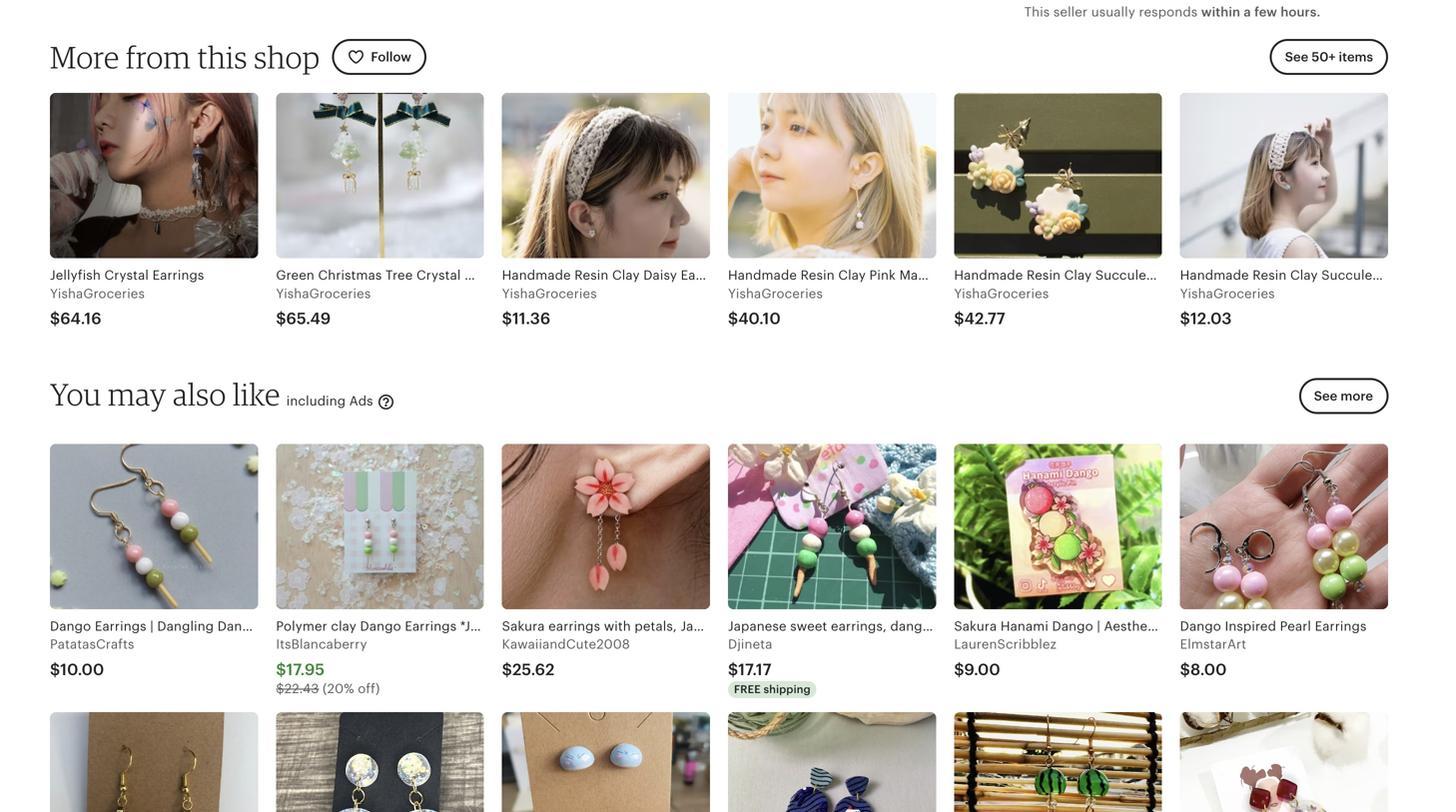 Task type: locate. For each thing, give the bounding box(es) containing it.
0 horizontal spatial succulent
[[1096, 268, 1160, 283]]

1 resin from the left
[[575, 268, 609, 283]]

a
[[1244, 4, 1252, 19]]

crystal inside jellyfish crystal earrings yishagroceries $ 64.16
[[104, 268, 149, 283]]

see inside button
[[1314, 388, 1338, 403]]

$ inside green christmas tree crystal gift earrings yishagroceries $ 65.49
[[276, 310, 286, 328]]

(20%
[[323, 681, 354, 696]]

handmade inside handmade resin clay succulent plants earrings yishagroceries $ 42.77
[[954, 268, 1023, 283]]

see left more
[[1314, 388, 1338, 403]]

2 yishagroceries from the left
[[276, 286, 371, 301]]

pin
[[1257, 619, 1276, 634]]

dango inside polymer clay dango earrings *japanese food* itsblancaberry $ 17.95 $ 22.43 (20% off)
[[360, 619, 401, 634]]

yishagroceries inside the handmade resin clay pink macaroons earrings with pearls yishagroceries $ 40.10
[[728, 286, 823, 301]]

dango right clay
[[360, 619, 401, 634]]

resin inside the handmade resin clay pink macaroons earrings with pearls yishagroceries $ 40.10
[[801, 268, 835, 283]]

handmade up 12.03
[[1180, 268, 1249, 283]]

clay for 11.36
[[612, 268, 640, 283]]

polymer clay dango earrings *japanese food* image
[[276, 444, 484, 609]]

$
[[50, 310, 60, 328], [276, 310, 286, 328], [502, 310, 512, 328], [728, 310, 738, 328], [954, 310, 965, 328], [1180, 310, 1191, 328], [50, 661, 60, 679], [276, 661, 286, 679], [502, 661, 512, 679], [728, 661, 739, 679], [954, 661, 965, 679], [1180, 661, 1191, 679], [276, 681, 284, 696]]

handmade for 12.03
[[1180, 268, 1249, 283]]

follow
[[371, 49, 411, 64]]

4 resin from the left
[[1253, 268, 1287, 283]]

clay for 12.03
[[1291, 268, 1318, 283]]

4 yishagroceries from the left
[[728, 286, 823, 301]]

crystal
[[104, 268, 149, 283], [417, 268, 461, 283]]

1 | from the left
[[150, 619, 154, 634]]

$ inside handmade resin clay succulent plants earrings yishagroceries $ 42.77
[[954, 310, 965, 328]]

0 horizontal spatial see
[[1285, 49, 1309, 64]]

3 resin from the left
[[1027, 268, 1061, 283]]

inspired
[[1225, 619, 1277, 634]]

resin for 12.03
[[1253, 268, 1287, 283]]

earrings handmade earrings resin earrings image
[[1180, 712, 1389, 812]]

tree
[[386, 268, 413, 283]]

1 dango from the left
[[50, 619, 91, 634]]

handmade resin clay pink macaroons earrings with pearls image
[[728, 93, 936, 258]]

25.62
[[512, 661, 555, 679]]

$ inside dango inspired pearl earrings elmstarart $ 8.00
[[1180, 661, 1191, 679]]

5 dango from the left
[[1180, 619, 1222, 634]]

usually
[[1092, 4, 1136, 19]]

1 horizontal spatial see
[[1314, 388, 1338, 403]]

2 crystal from the left
[[417, 268, 461, 283]]

see 50+ items link
[[1271, 39, 1389, 75]]

yishagroceries up the 65.49
[[276, 286, 371, 301]]

handmade resin clay succulent plant earrings image
[[1180, 93, 1389, 258]]

polymer
[[276, 619, 327, 634], [318, 619, 369, 634]]

more
[[50, 38, 119, 75]]

0 vertical spatial see
[[1285, 49, 1309, 64]]

green christmas tree crystal gift earrings image
[[276, 93, 484, 258]]

11.36
[[512, 310, 551, 328]]

40.10
[[738, 310, 781, 328]]

22.43
[[284, 681, 319, 696]]

1 crystal from the left
[[104, 268, 149, 283]]

earrings inside dango inspired pearl earrings elmstarart $ 8.00
[[1315, 619, 1367, 634]]

| left aesthetic
[[1097, 619, 1101, 634]]

5 yishagroceries from the left
[[954, 286, 1049, 301]]

dango inspired pearl earrings elmstarart $ 8.00
[[1180, 619, 1367, 679]]

resin inside handmade resin clay daisy earrings yishagroceries $ 11.36
[[575, 268, 609, 283]]

polymer inside 'dango earrings | dangling dango earrings polymer clay patatascrafts $ 10.00'
[[318, 619, 369, 634]]

yishagroceries
[[50, 286, 145, 301], [276, 286, 371, 301], [502, 286, 597, 301], [728, 286, 823, 301], [954, 286, 1049, 301], [1180, 286, 1275, 301]]

acrylic
[[1168, 619, 1212, 634]]

$ inside jellyfish crystal earrings yishagroceries $ 64.16
[[50, 310, 60, 328]]

yishagroceries down jellyfish
[[50, 286, 145, 301]]

17.17
[[739, 661, 772, 679]]

yishagroceries up 12.03
[[1180, 286, 1275, 301]]

clay inside the handmade resin clay pink macaroons earrings with pearls yishagroceries $ 40.10
[[839, 268, 866, 283]]

handmade inside the handmade resin clay pink macaroons earrings with pearls yishagroceries $ 40.10
[[728, 268, 797, 283]]

free
[[734, 683, 761, 696]]

epoxy
[[1215, 619, 1253, 634]]

resin
[[575, 268, 609, 283], [801, 268, 835, 283], [1027, 268, 1061, 283], [1253, 268, 1287, 283]]

kawaiiandcute2008 $ 25.62
[[502, 637, 630, 679]]

this seller usually responds within a few hours.
[[1025, 4, 1321, 19]]

plants
[[1163, 268, 1201, 283]]

see
[[1285, 49, 1309, 64], [1314, 388, 1338, 403]]

clay inside handmade resin clay succulent plants earrings yishagroceries $ 42.77
[[1065, 268, 1092, 283]]

handmade inside 'handmade resin clay succulent plant ea yishagroceries $ 12.03'
[[1180, 268, 1249, 283]]

ponyo inspired polymer clay earrings | cute nautical earrings | ghibli anime earrings image
[[728, 712, 936, 812]]

12.03
[[1191, 310, 1232, 328]]

japanese sweet earrings, dango earrings, japanese earrings, handmade jewelry, clay earrings, women's earrings, girl's earrings,otaku earring image
[[728, 444, 936, 609]]

crystal left the gift
[[417, 268, 461, 283]]

2 succulent from the left
[[1322, 268, 1386, 283]]

earrings inside green christmas tree crystal gift earrings yishagroceries $ 65.49
[[492, 268, 544, 283]]

1 yishagroceries from the left
[[50, 286, 145, 301]]

handmade for 40.10
[[728, 268, 797, 283]]

2 resin from the left
[[801, 268, 835, 283]]

shipping
[[764, 683, 811, 696]]

2 handmade from the left
[[728, 268, 797, 283]]

clay inside 'handmade resin clay succulent plant ea yishagroceries $ 12.03'
[[1291, 268, 1318, 283]]

clay inside 'dango earrings | dangling dango earrings polymer clay patatascrafts $ 10.00'
[[373, 619, 400, 634]]

this
[[1025, 4, 1050, 19]]

dango right hanami
[[1052, 619, 1094, 634]]

macaroons
[[900, 268, 969, 283]]

earrings
[[152, 268, 204, 283], [492, 268, 544, 283], [681, 268, 733, 283], [973, 268, 1025, 283], [1205, 268, 1257, 283], [95, 619, 147, 634], [262, 619, 314, 634], [405, 619, 457, 634], [1315, 619, 1367, 634]]

1 handmade from the left
[[502, 268, 571, 283]]

blushing slime stud earrings image
[[502, 712, 710, 812]]

3 yishagroceries from the left
[[502, 286, 597, 301]]

$ inside djineta $ 17.17 free shipping
[[728, 661, 739, 679]]

more from this shop
[[50, 38, 320, 75]]

sakura
[[954, 619, 997, 634]]

handmade for 11.36
[[502, 268, 571, 283]]

yishagroceries up 11.36
[[502, 286, 597, 301]]

3 dango from the left
[[360, 619, 401, 634]]

1 horizontal spatial |
[[1097, 619, 1101, 634]]

clay inside handmade resin clay daisy earrings yishagroceries $ 11.36
[[612, 268, 640, 283]]

djineta
[[728, 637, 773, 652]]

2 polymer from the left
[[318, 619, 369, 634]]

more
[[1341, 388, 1374, 403]]

4 handmade from the left
[[1180, 268, 1249, 283]]

| inside 'dango earrings | dangling dango earrings polymer clay patatascrafts $ 10.00'
[[150, 619, 154, 634]]

dango up elmstarart
[[1180, 619, 1222, 634]]

pearls
[[1059, 268, 1097, 283]]

1 horizontal spatial crystal
[[417, 268, 461, 283]]

may
[[108, 376, 167, 413]]

1 vertical spatial see
[[1314, 388, 1338, 403]]

65.49
[[286, 310, 331, 328]]

resin for 11.36
[[575, 268, 609, 283]]

$ inside sakura hanami dango  | aesthetic acrylic epoxy pin laurenscribblez $ 9.00
[[954, 661, 965, 679]]

0 horizontal spatial crystal
[[104, 268, 149, 283]]

dango right dangling
[[218, 619, 259, 634]]

see 50+ items
[[1285, 49, 1374, 64]]

crystal right jellyfish
[[104, 268, 149, 283]]

kawaiiandcute2008
[[502, 637, 630, 652]]

handmade up 42.77
[[954, 268, 1023, 283]]

off)
[[358, 681, 380, 696]]

6 yishagroceries from the left
[[1180, 286, 1275, 301]]

4 dango from the left
[[1052, 619, 1094, 634]]

succulent left plants
[[1096, 268, 1160, 283]]

| inside sakura hanami dango  | aesthetic acrylic epoxy pin laurenscribblez $ 9.00
[[1097, 619, 1101, 634]]

|
[[150, 619, 154, 634], [1097, 619, 1101, 634]]

dango inside dango inspired pearl earrings elmstarart $ 8.00
[[1180, 619, 1222, 634]]

$ inside 'dango earrings | dangling dango earrings polymer clay patatascrafts $ 10.00'
[[50, 661, 60, 679]]

ea
[[1425, 268, 1439, 283]]

gift
[[465, 268, 488, 283]]

laurenscribblez
[[954, 637, 1057, 652]]

dango up patatascrafts
[[50, 619, 91, 634]]

elmstarart
[[1180, 637, 1247, 652]]

resin inside 'handmade resin clay succulent plant ea yishagroceries $ 12.03'
[[1253, 268, 1287, 283]]

handmade resin clay daisy earrings yishagroceries $ 11.36
[[502, 268, 733, 328]]

also
[[173, 376, 226, 413]]

from
[[126, 38, 191, 75]]

1 polymer from the left
[[276, 619, 327, 634]]

handmade up 11.36
[[502, 268, 571, 283]]

succulent
[[1096, 268, 1160, 283], [1322, 268, 1386, 283]]

succulent inside handmade resin clay succulent plants earrings yishagroceries $ 42.77
[[1096, 268, 1160, 283]]

yishagroceries up 42.77
[[954, 286, 1049, 301]]

earrings inside jellyfish crystal earrings yishagroceries $ 64.16
[[152, 268, 204, 283]]

dango
[[50, 619, 91, 634], [218, 619, 259, 634], [360, 619, 401, 634], [1052, 619, 1094, 634], [1180, 619, 1222, 634]]

earrings inside the handmade resin clay pink macaroons earrings with pearls yishagroceries $ 40.10
[[973, 268, 1025, 283]]

1 horizontal spatial succulent
[[1322, 268, 1386, 283]]

resin for 40.10
[[801, 268, 835, 283]]

handmade inside handmade resin clay daisy earrings yishagroceries $ 11.36
[[502, 268, 571, 283]]

| left dangling
[[150, 619, 154, 634]]

1 succulent from the left
[[1096, 268, 1160, 283]]

earrings inside handmade resin clay daisy earrings yishagroceries $ 11.36
[[681, 268, 733, 283]]

within
[[1202, 4, 1241, 19]]

see left 50+ on the right of the page
[[1285, 49, 1309, 64]]

items
[[1339, 49, 1374, 64]]

handmade up 40.10
[[728, 268, 797, 283]]

succulent inside 'handmade resin clay succulent plant ea yishagroceries $ 12.03'
[[1322, 268, 1386, 283]]

0 horizontal spatial |
[[150, 619, 154, 634]]

succulent left plant
[[1322, 268, 1386, 283]]

ads
[[349, 394, 373, 409]]

handmade
[[502, 268, 571, 283], [728, 268, 797, 283], [954, 268, 1023, 283], [1180, 268, 1249, 283]]

10.00
[[60, 661, 104, 679]]

clay
[[612, 268, 640, 283], [839, 268, 866, 283], [1065, 268, 1092, 283], [1291, 268, 1318, 283], [373, 619, 400, 634]]

dango earrings | dangling dango earrings polymer clay image
[[50, 444, 258, 609]]

resin inside handmade resin clay succulent plants earrings yishagroceries $ 42.77
[[1027, 268, 1061, 283]]

pink
[[870, 268, 896, 283]]

2 | from the left
[[1097, 619, 1101, 634]]

succulent for 42.77
[[1096, 268, 1160, 283]]

dango inspired pearl earrings image
[[1180, 444, 1389, 609]]

3 handmade from the left
[[954, 268, 1023, 283]]

yishagroceries up 40.10
[[728, 286, 823, 301]]



Task type: vqa. For each thing, say whether or not it's contained in the screenshot.
polymer clay dango earrings *japanese food* itsblancaberry $ 17.95 $ 22.43 (20% off)
yes



Task type: describe. For each thing, give the bounding box(es) containing it.
itsblancaberry
[[276, 637, 367, 652]]

djineta $ 17.17 free shipping
[[728, 637, 811, 696]]

daisy
[[644, 268, 677, 283]]

jellyfish
[[50, 268, 101, 283]]

handmade glitter resin earrings image
[[276, 712, 484, 812]]

handmade resin clay succulent plants earrings yishagroceries $ 42.77
[[954, 268, 1257, 328]]

yishagroceries inside handmade resin clay succulent plants earrings yishagroceries $ 42.77
[[954, 286, 1049, 301]]

aesthetic
[[1104, 619, 1164, 634]]

8.00
[[1191, 661, 1227, 679]]

clay for 40.10
[[839, 268, 866, 283]]

food*
[[527, 619, 562, 634]]

handmade resin clay succulent plant ea yishagroceries $ 12.03
[[1180, 268, 1439, 328]]

yishagroceries inside handmade resin clay daisy earrings yishagroceries $ 11.36
[[502, 286, 597, 301]]

christmas
[[318, 268, 382, 283]]

handmade resin clay daisy earrings image
[[502, 93, 710, 258]]

handmade resin clay succulent plants earrings image
[[954, 93, 1163, 258]]

yishagroceries inside green christmas tree crystal gift earrings yishagroceries $ 65.49
[[276, 286, 371, 301]]

*japanese
[[460, 619, 523, 634]]

sakura earrings with petals, japanese sakura flower special gift for japanese culture lovers, gift for birthday, hanami, cherry blossom image
[[502, 444, 710, 609]]

shop
[[254, 38, 320, 75]]

seller
[[1054, 4, 1088, 19]]

64.16
[[60, 310, 102, 328]]

yishagroceries inside 'handmade resin clay succulent plant ea yishagroceries $ 12.03'
[[1180, 286, 1275, 301]]

sakura hanami dango  | aesthetic acrylic epoxy pin image
[[954, 444, 1163, 609]]

resin for 42.77
[[1027, 268, 1061, 283]]

polymer inside polymer clay dango earrings *japanese food* itsblancaberry $ 17.95 $ 22.43 (20% off)
[[276, 619, 327, 634]]

crystal inside green christmas tree crystal gift earrings yishagroceries $ 65.49
[[417, 268, 461, 283]]

$ inside 'handmade resin clay succulent plant ea yishagroceries $ 12.03'
[[1180, 310, 1191, 328]]

see more button
[[1299, 378, 1389, 414]]

with
[[1028, 268, 1055, 283]]

earrings inside polymer clay dango earrings *japanese food* itsblancaberry $ 17.95 $ 22.43 (20% off)
[[405, 619, 457, 634]]

dango earrings | dangling dango earrings polymer clay patatascrafts $ 10.00
[[50, 619, 400, 679]]

50+
[[1312, 49, 1336, 64]]

polymer clay dango earrings *japanese food* itsblancaberry $ 17.95 $ 22.43 (20% off)
[[276, 619, 562, 696]]

$ inside the handmade resin clay pink macaroons earrings with pearls yishagroceries $ 40.10
[[728, 310, 738, 328]]

$ inside the "kawaiiandcute2008 $ 25.62"
[[502, 661, 512, 679]]

see for see 50+ items
[[1285, 49, 1309, 64]]

see more link
[[1293, 378, 1389, 426]]

handmade for 42.77
[[954, 268, 1023, 283]]

handmade resin clay pink macaroons earrings with pearls yishagroceries $ 40.10
[[728, 268, 1097, 328]]

17.95
[[286, 661, 325, 679]]

you may also like including ads
[[50, 376, 377, 413]]

dangling
[[157, 619, 214, 634]]

few
[[1255, 4, 1278, 19]]

green christmas tree crystal gift earrings yishagroceries $ 65.49
[[276, 268, 544, 328]]

like
[[233, 376, 280, 413]]

42.77
[[965, 310, 1006, 328]]

hanami
[[1001, 619, 1049, 634]]

yishagroceries inside jellyfish crystal earrings yishagroceries $ 64.16
[[50, 286, 145, 301]]

responds
[[1139, 4, 1198, 19]]

dango inside sakura hanami dango  | aesthetic acrylic epoxy pin laurenscribblez $ 9.00
[[1052, 619, 1094, 634]]

sakura hanami dango  | aesthetic acrylic epoxy pin laurenscribblez $ 9.00
[[954, 619, 1276, 679]]

green
[[276, 268, 315, 283]]

jellyfish crystal earrings yishagroceries $ 64.16
[[50, 268, 204, 328]]

you
[[50, 376, 102, 413]]

succulent for 12.03
[[1322, 268, 1386, 283]]

hours.
[[1281, 4, 1321, 19]]

see more
[[1314, 388, 1374, 403]]

2 dango from the left
[[218, 619, 259, 634]]

plant
[[1389, 268, 1421, 283]]

patatascrafts
[[50, 637, 134, 652]]

clay for 42.77
[[1065, 268, 1092, 283]]

pearl
[[1280, 619, 1312, 634]]

$ inside handmade resin clay daisy earrings yishagroceries $ 11.36
[[502, 310, 512, 328]]

including
[[286, 394, 346, 409]]

follow button
[[332, 39, 426, 75]]

watermelon japanese furin style earrings| handmade accessory | japanese style | japan pierce | old japan | asian beauty | resin | image
[[954, 712, 1163, 812]]

9.00
[[965, 661, 1001, 679]]

resin earrings image
[[50, 712, 258, 812]]

earrings inside handmade resin clay succulent plants earrings yishagroceries $ 42.77
[[1205, 268, 1257, 283]]

see for see more
[[1314, 388, 1338, 403]]

clay
[[331, 619, 357, 634]]

this
[[197, 38, 248, 75]]

jellyfish crystal earrings image
[[50, 93, 258, 258]]



